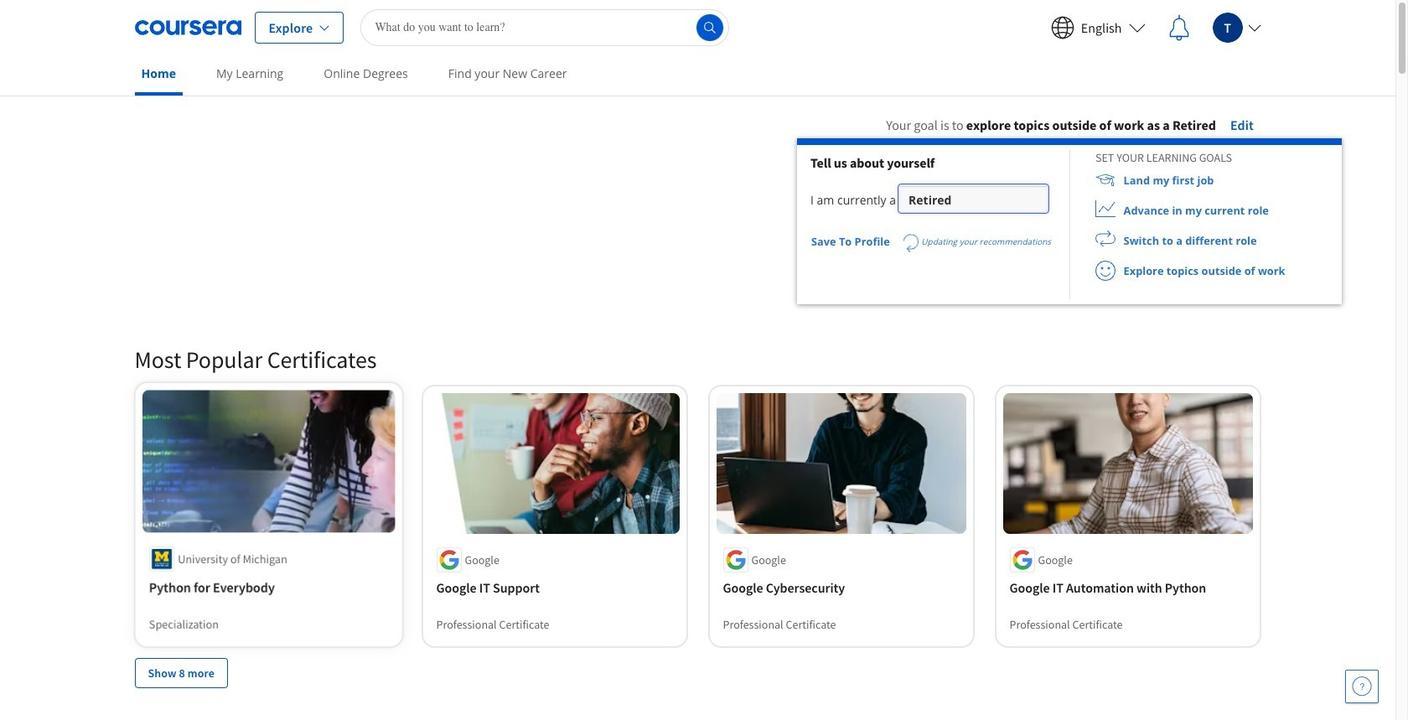 Task type: vqa. For each thing, say whether or not it's contained in the screenshot.
Help Center image
yes



Task type: describe. For each thing, give the bounding box(es) containing it.
help center image
[[1352, 676, 1372, 697]]

coursera image
[[135, 14, 241, 41]]

What do you want to learn? text field
[[361, 9, 730, 46]]

Occupation field
[[900, 186, 1047, 219]]

most popular certificates collection element
[[124, 318, 1271, 715]]



Task type: locate. For each thing, give the bounding box(es) containing it.
None text field
[[909, 186, 1039, 219]]

region
[[797, 138, 1342, 304]]

None search field
[[361, 9, 730, 46]]

status
[[891, 228, 1051, 254]]



